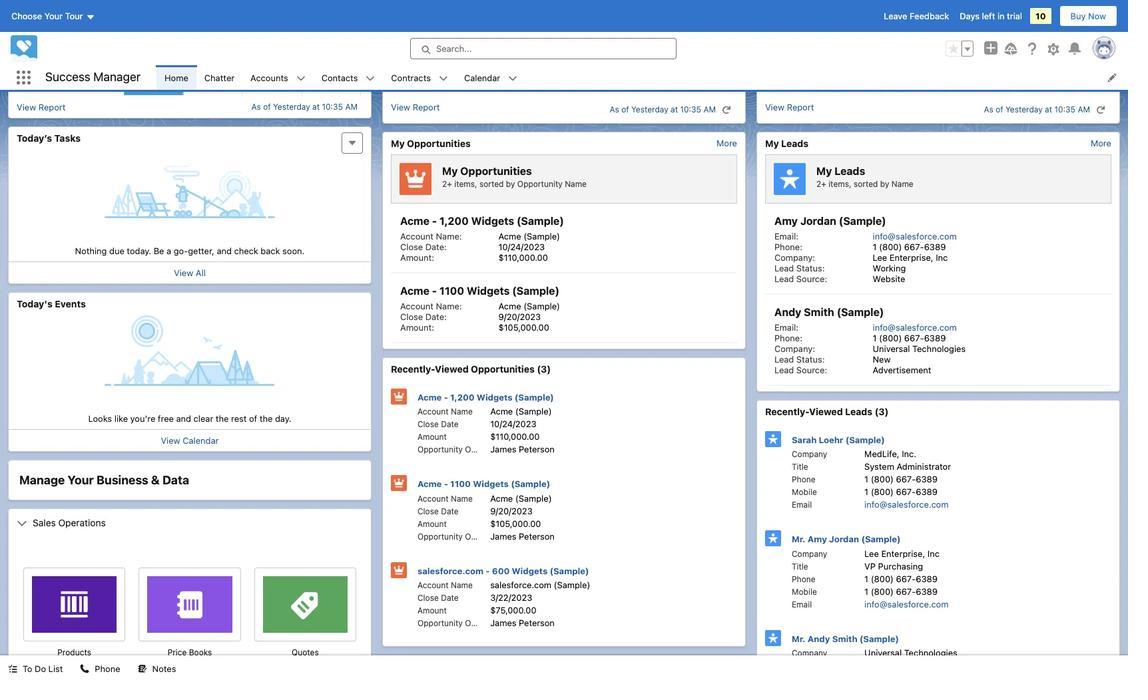 Task type: vqa. For each thing, say whether or not it's contained in the screenshot.


Task type: describe. For each thing, give the bounding box(es) containing it.
1100 for name:
[[439, 285, 464, 297]]

email for mr.
[[792, 600, 812, 610]]

universal technologies for company:
[[873, 344, 966, 354]]

products button
[[23, 647, 125, 659]]

vp purchasing
[[864, 561, 923, 572]]

looks
[[88, 414, 112, 424]]

back
[[261, 245, 280, 256]]

notes
[[152, 664, 176, 675]]

working
[[873, 263, 906, 274]]

items, for opportunities
[[454, 179, 477, 189]]

sorted for opportunities
[[479, 179, 504, 189]]

phone: for andy
[[774, 333, 802, 344]]

(3) for recently-viewed leads (3)
[[875, 406, 889, 418]]

leave feedback link
[[884, 11, 949, 21]]

by for opportunities
[[506, 179, 515, 189]]

&
[[151, 473, 160, 487]]

nothing
[[75, 245, 107, 256]]

chatter
[[204, 72, 234, 83]]

account name for 1,200
[[417, 407, 473, 417]]

text default image up show more my leads records element
[[1096, 105, 1105, 114]]

lee enterprise, inc for company:
[[873, 252, 948, 263]]

my leads 2+ items, sorted by name
[[816, 165, 913, 189]]

today's
[[17, 132, 52, 143]]

soon.
[[282, 245, 305, 256]]

$110,000.00 for account name
[[490, 431, 540, 442]]

3 company from the top
[[792, 649, 827, 659]]

status: for jordan
[[796, 263, 825, 274]]

success manager
[[45, 70, 141, 84]]

text default image up show more my opportunities records element on the top right of the page
[[722, 105, 731, 114]]

my for my opportunities
[[391, 138, 405, 149]]

my leads link
[[765, 138, 808, 149]]

recently-viewed leads (3)
[[765, 406, 889, 418]]

events
[[55, 298, 86, 309]]

amount: for acme - 1100 widgets (sample)
[[400, 322, 434, 333]]

1,200 for account name
[[450, 392, 475, 403]]

my opportunities link
[[391, 138, 471, 149]]

advertisement
[[873, 365, 931, 376]]

accounts link
[[242, 65, 296, 90]]

at for text default image above show more my leads records element
[[1045, 105, 1052, 115]]

search... button
[[410, 38, 677, 59]]

600
[[492, 566, 510, 576]]

books
[[189, 648, 212, 658]]

view all link
[[174, 267, 206, 278]]

standard quote image
[[283, 577, 328, 628]]

list
[[48, 664, 63, 675]]

universal technologies for company
[[864, 648, 957, 659]]

10:​35 for text default image above show more my leads records element
[[1054, 105, 1075, 115]]

calendar link
[[456, 65, 508, 90]]

to
[[23, 664, 32, 675]]

check
[[234, 245, 258, 256]]

contracts
[[391, 72, 431, 83]]

info@salesforce.com down the purchasing on the right bottom
[[864, 599, 949, 610]]

opportunity inside my opportunities 2+ items, sorted by opportunity name
[[517, 179, 563, 189]]

10:​35 for text default image over show more my opportunities records element on the top right of the page
[[680, 105, 701, 115]]

today's events
[[17, 298, 86, 309]]

opportunities for my opportunities 2+ items, sorted by opportunity name
[[460, 165, 532, 177]]

mobile for sarah
[[792, 487, 817, 497]]

text default image inside contracts list item
[[439, 74, 448, 83]]

getter,
[[188, 245, 214, 256]]

yesterday for text default image above show more my leads records element
[[1005, 105, 1043, 115]]

name for salesforce.com - 600 widgets (sample)
[[451, 581, 473, 591]]

medlife, inc.
[[864, 449, 916, 459]]

enterprise, for company
[[881, 548, 925, 559]]

as for view report "link" corresponding to text default image over show more my opportunities records element on the top right of the page
[[610, 105, 619, 115]]

amount for acme - 1,200 widgets (sample)
[[417, 432, 447, 442]]

view all
[[174, 267, 206, 278]]

lee for company:
[[873, 252, 887, 263]]

leave
[[884, 11, 907, 21]]

1 vertical spatial calendar
[[183, 435, 219, 446]]

leads for my leads
[[781, 138, 808, 149]]

like
[[114, 414, 128, 424]]

james for $105,000.00
[[490, 531, 516, 542]]

day.
[[275, 414, 291, 424]]

my for my leads
[[765, 138, 779, 149]]

sarah
[[792, 434, 817, 445]]

mr. for mr. andy smith (sample)
[[792, 634, 805, 644]]

account name: for 1100
[[400, 301, 462, 312]]

view down contracts link
[[391, 102, 410, 112]]

yesterday for text default image over show more my opportunities records element on the top right of the page
[[631, 105, 668, 115]]

am for view report "link" corresponding to text default image over show more my opportunities records element on the top right of the page
[[703, 105, 716, 115]]

universal for company:
[[873, 344, 910, 354]]

0 vertical spatial smith
[[804, 306, 834, 318]]

show more my leads records element
[[1091, 138, 1111, 148]]

sarah loehr (sample)
[[792, 434, 885, 445]]

1 view report link from the left
[[17, 102, 66, 112]]

your for manage
[[68, 473, 94, 487]]

opportunity owner james peterson for $75,000.00
[[417, 618, 555, 629]]

manage your business & data
[[19, 473, 189, 487]]

search...
[[436, 43, 472, 54]]

manage
[[19, 473, 65, 487]]

info@salesforce.com up working
[[873, 231, 957, 242]]

in
[[997, 11, 1005, 21]]

website
[[873, 274, 905, 284]]

phone inside button
[[95, 664, 120, 675]]

notes button
[[130, 656, 184, 683]]

my opportunities
[[391, 138, 471, 149]]

success
[[45, 70, 90, 84]]

accounts list item
[[242, 65, 313, 90]]

close date: for 1,200
[[400, 242, 447, 252]]

list containing home
[[157, 65, 1128, 90]]

rest
[[231, 414, 247, 424]]

data
[[162, 473, 189, 487]]

acme - 1,200 widgets (sample) for account name:
[[400, 215, 564, 227]]

am for view report "link" related to text default image above show more my leads records element
[[1078, 105, 1090, 115]]

view calendar link
[[161, 435, 219, 446]]

contacts link
[[313, 65, 366, 90]]

tasks
[[54, 132, 81, 143]]

leave feedback
[[884, 11, 949, 21]]

opportunity for salesforce.com - 600 widgets (sample)
[[417, 619, 463, 629]]

name: for 1100
[[436, 301, 462, 312]]

products
[[57, 648, 91, 658]]

status: for smith
[[796, 354, 825, 365]]

phone: for amy
[[774, 242, 802, 252]]

feedback
[[910, 11, 949, 21]]

opportunities for my opportunities
[[407, 138, 471, 149]]

universal for company
[[864, 648, 902, 659]]

1 vertical spatial and
[[176, 414, 191, 424]]

0 horizontal spatial am
[[345, 102, 358, 112]]

quotes button
[[254, 647, 356, 659]]

0 vertical spatial andy
[[774, 306, 801, 318]]

price
[[168, 648, 187, 658]]

amy jordan (sample)
[[774, 215, 886, 227]]

system administrator
[[864, 461, 951, 472]]

0 horizontal spatial as of yesterday at 10:​35 am
[[251, 102, 358, 112]]

items, for leads
[[828, 179, 851, 189]]

my opportunities 2+ items, sorted by opportunity name
[[442, 165, 587, 189]]

0 vertical spatial jordan
[[800, 215, 836, 227]]

name: for 1,200
[[436, 231, 462, 242]]

my for my leads 2+ items, sorted by name
[[816, 165, 832, 177]]

title for sarah
[[792, 462, 808, 472]]

name for acme - 1,200 widgets (sample)
[[451, 407, 473, 417]]

buy
[[1070, 11, 1086, 21]]

tour
[[65, 11, 83, 21]]

info@salesforce.com link down the purchasing on the right bottom
[[864, 599, 949, 610]]

sales
[[33, 518, 56, 529]]

1 horizontal spatial andy
[[808, 634, 830, 644]]

view calendar
[[161, 435, 219, 446]]

mr. amy jordan (sample)
[[792, 534, 901, 545]]

lead source: for amy
[[774, 274, 827, 284]]

view report for first view report "link"
[[17, 102, 66, 112]]

owner for $105,000.00
[[465, 532, 490, 542]]

you're
[[130, 414, 155, 424]]

1 vertical spatial jordan
[[829, 534, 859, 545]]

more link for amy jordan (sample)
[[1091, 138, 1111, 148]]

amount for acme - 1100 widgets (sample)
[[417, 519, 447, 529]]

recently-viewed opportunities (3)
[[391, 364, 551, 375]]

opportunity for acme - 1100 widgets (sample)
[[417, 532, 463, 542]]

a
[[167, 245, 171, 256]]

9/20/2023 for account name:
[[498, 312, 541, 322]]

mobile for mr.
[[792, 587, 817, 597]]

acme - 1100 widgets (sample) for account name
[[417, 479, 550, 489]]

days
[[960, 11, 979, 21]]

1 the from the left
[[216, 414, 229, 424]]

price books
[[168, 648, 212, 658]]

system
[[864, 461, 894, 472]]

$75,000.00
[[490, 605, 536, 616]]

1 horizontal spatial and
[[217, 245, 232, 256]]

0 vertical spatial amy
[[774, 215, 798, 227]]

amount for salesforce.com - 600 widgets (sample)
[[417, 606, 447, 616]]

2 the from the left
[[260, 414, 273, 424]]

email for sarah
[[792, 500, 812, 510]]

lead source: for andy
[[774, 365, 827, 376]]

today's
[[17, 298, 53, 309]]

clear
[[193, 414, 213, 424]]

title for mr.
[[792, 562, 808, 572]]

viewed for opportunities
[[435, 364, 469, 375]]

lead status: for andy
[[774, 354, 825, 365]]

vp
[[864, 561, 876, 572]]

opportunity owner james peterson for $105,000.00
[[417, 531, 555, 542]]

now
[[1088, 11, 1106, 21]]



Task type: locate. For each thing, give the bounding box(es) containing it.
source: up recently-viewed leads (3)
[[796, 365, 827, 376]]

3 account name from the top
[[417, 581, 473, 591]]

3 report from the left
[[787, 102, 814, 112]]

inc
[[936, 252, 948, 263], [927, 548, 940, 559]]

as of yesterday at 10:​35 am for view report "link" corresponding to text default image over show more my opportunities records element on the top right of the page
[[610, 105, 716, 115]]

sales operations
[[33, 518, 106, 529]]

operations
[[58, 518, 106, 529]]

text default image right "accounts"
[[296, 74, 305, 83]]

more link for acme - 1,200 widgets (sample)
[[717, 138, 737, 148]]

1100
[[439, 285, 464, 297], [450, 479, 471, 489]]

1 title from the top
[[792, 462, 808, 472]]

3 amount from the top
[[417, 606, 447, 616]]

account name:
[[400, 231, 462, 242], [400, 301, 462, 312]]

9/20/2023 for account name
[[490, 506, 533, 516]]

sorted
[[479, 179, 504, 189], [854, 179, 878, 189]]

contacts
[[321, 72, 358, 83]]

2 horizontal spatial at
[[1045, 105, 1052, 115]]

$110,000.00 for account name:
[[498, 252, 548, 263]]

3 date from the top
[[441, 593, 459, 603]]

company: down andy smith (sample)
[[774, 344, 815, 354]]

1 account name: from the top
[[400, 231, 462, 242]]

2 lead status: from the top
[[774, 354, 825, 365]]

0 horizontal spatial the
[[216, 414, 229, 424]]

1 vertical spatial $105,000.00
[[490, 518, 541, 529]]

1 vertical spatial status:
[[796, 354, 825, 365]]

name for acme - 1100 widgets (sample)
[[451, 494, 473, 504]]

1 horizontal spatial by
[[880, 179, 889, 189]]

0 vertical spatial status:
[[796, 263, 825, 274]]

3 opportunity owner james peterson from the top
[[417, 618, 555, 629]]

0 vertical spatial recently-
[[391, 364, 435, 375]]

my for my opportunities 2+ items, sorted by opportunity name
[[442, 165, 458, 177]]

lee up vp at right
[[864, 548, 879, 559]]

2 vertical spatial opportunity owner james peterson
[[417, 618, 555, 629]]

home
[[165, 72, 188, 83]]

sorted inside "my leads 2+ items, sorted by name"
[[854, 179, 878, 189]]

my inside my opportunities 2+ items, sorted by opportunity name
[[442, 165, 458, 177]]

0 vertical spatial phone
[[792, 475, 815, 485]]

items, up amy jordan (sample)
[[828, 179, 851, 189]]

list
[[157, 65, 1128, 90]]

2 sorted from the left
[[854, 179, 878, 189]]

enterprise,
[[890, 252, 933, 263], [881, 548, 925, 559]]

1 vertical spatial viewed
[[809, 406, 843, 418]]

2 mobile from the top
[[792, 587, 817, 597]]

2 2+ from the left
[[816, 179, 826, 189]]

$110,000.00
[[498, 252, 548, 263], [490, 431, 540, 442]]

2 account name from the top
[[417, 494, 473, 504]]

2 amount from the top
[[417, 519, 447, 529]]

james for $110,000.00
[[490, 444, 516, 455]]

1 horizontal spatial 2+
[[816, 179, 826, 189]]

1 vertical spatial amount
[[417, 519, 447, 529]]

of
[[263, 102, 271, 112], [621, 105, 629, 115], [996, 105, 1003, 115], [249, 414, 257, 424]]

lead source:
[[774, 274, 827, 284], [774, 365, 827, 376]]

phone for sarah
[[792, 475, 815, 485]]

0 horizontal spatial 10:​35
[[322, 102, 343, 112]]

1 horizontal spatial as of yesterday at 10:​35 am
[[610, 105, 716, 115]]

mr. andy smith (sample)
[[792, 634, 899, 644]]

1 vertical spatial andy
[[808, 634, 830, 644]]

1 amount: from the top
[[400, 252, 434, 263]]

0 horizontal spatial salesforce.com
[[417, 566, 484, 576]]

text default image
[[296, 74, 305, 83], [366, 74, 375, 83], [722, 105, 731, 114], [1096, 105, 1105, 114], [80, 665, 89, 674], [138, 665, 147, 674]]

10/24/2023 for account name
[[490, 419, 536, 429]]

0 horizontal spatial as
[[251, 102, 261, 112]]

info@salesforce.com link down system administrator at the bottom of page
[[864, 499, 949, 510]]

2 view report from the left
[[391, 102, 440, 112]]

email up mr. amy jordan (sample)
[[792, 500, 812, 510]]

company for sarah
[[792, 449, 827, 459]]

1 horizontal spatial yesterday
[[631, 105, 668, 115]]

1 horizontal spatial report
[[413, 102, 440, 112]]

items, down my opportunities link
[[454, 179, 477, 189]]

1 owner from the top
[[465, 445, 490, 455]]

lee up website
[[873, 252, 887, 263]]

phone down sarah
[[792, 475, 815, 485]]

looks like you're free and clear the rest of the day.
[[88, 414, 291, 424]]

1 lead status: from the top
[[774, 263, 825, 274]]

calendar down "search..."
[[464, 72, 500, 83]]

2 by from the left
[[880, 179, 889, 189]]

source: up andy smith (sample)
[[796, 274, 827, 284]]

lead for new
[[774, 354, 794, 365]]

amy
[[774, 215, 798, 227], [808, 534, 827, 545]]

2 horizontal spatial am
[[1078, 105, 1090, 115]]

(800)
[[879, 242, 902, 252], [879, 333, 902, 344], [871, 474, 894, 485], [871, 487, 894, 497], [871, 574, 894, 584], [871, 586, 894, 597]]

10
[[1036, 11, 1046, 21]]

phone: down amy jordan (sample)
[[774, 242, 802, 252]]

1 horizontal spatial items,
[[828, 179, 851, 189]]

by inside my opportunities 2+ items, sorted by opportunity name
[[506, 179, 515, 189]]

1 vertical spatial opportunity owner james peterson
[[417, 531, 555, 542]]

my
[[391, 138, 405, 149], [765, 138, 779, 149], [442, 165, 458, 177], [816, 165, 832, 177]]

2 phone: from the top
[[774, 333, 802, 344]]

close date for acme - 1,200 widgets (sample)
[[417, 420, 459, 429]]

lee for company
[[864, 548, 879, 559]]

1 vertical spatial amount:
[[400, 322, 434, 333]]

3 view report link from the left
[[765, 102, 814, 118]]

smith
[[804, 306, 834, 318], [832, 634, 857, 644]]

name inside my opportunities 2+ items, sorted by opportunity name
[[565, 179, 587, 189]]

1 date from the top
[[441, 420, 459, 429]]

text default image inside contacts list item
[[366, 74, 375, 83]]

date for 1100
[[441, 506, 459, 516]]

0 vertical spatial salesforce.com
[[417, 566, 484, 576]]

1 name: from the top
[[436, 231, 462, 242]]

opportunity owner james peterson for $110,000.00
[[417, 444, 555, 455]]

1,200 for account name:
[[439, 215, 469, 227]]

view report link for text default image above show more my leads records element
[[765, 102, 814, 118]]

(3) for recently-viewed opportunities (3)
[[537, 364, 551, 375]]

1 lead source: from the top
[[774, 274, 827, 284]]

1 vertical spatial universal
[[864, 648, 902, 659]]

1 horizontal spatial the
[[260, 414, 273, 424]]

sorted inside my opportunities 2+ items, sorted by opportunity name
[[479, 179, 504, 189]]

salesforce.com for salesforce.com (sample)
[[490, 580, 551, 591]]

my leads
[[765, 138, 808, 149]]

text default image inside accounts list item
[[296, 74, 305, 83]]

1 vertical spatial salesforce.com
[[490, 580, 551, 591]]

status: down andy smith (sample)
[[796, 354, 825, 365]]

email: down andy smith (sample)
[[774, 322, 798, 333]]

text default image left 'notes'
[[138, 665, 147, 674]]

1 account name from the top
[[417, 407, 473, 417]]

2+ inside "my leads 2+ items, sorted by name"
[[816, 179, 826, 189]]

due
[[109, 245, 124, 256]]

text default image inside to do list button
[[8, 665, 17, 674]]

lee enterprise, inc for company
[[864, 548, 940, 559]]

2 name: from the top
[[436, 301, 462, 312]]

0 horizontal spatial report
[[38, 102, 66, 112]]

text default image down search... button
[[508, 74, 518, 83]]

company down "mr. andy smith (sample)"
[[792, 649, 827, 659]]

purchasing
[[878, 561, 923, 572]]

1 vertical spatial owner
[[465, 532, 490, 542]]

10/24/2023 for account name:
[[498, 242, 545, 252]]

2 vertical spatial opportunities
[[471, 364, 535, 375]]

company: for amy
[[774, 252, 815, 263]]

your for choose
[[44, 11, 63, 21]]

close
[[400, 242, 423, 252], [400, 312, 423, 322], [417, 420, 439, 429], [417, 506, 439, 516], [417, 593, 439, 603]]

salesforce.com for salesforce.com - 600 widgets (sample)
[[417, 566, 484, 576]]

2 vertical spatial leads
[[845, 406, 872, 418]]

2 source: from the top
[[796, 365, 827, 376]]

2 more link from the left
[[1091, 138, 1111, 148]]

1 horizontal spatial recently-
[[765, 406, 809, 418]]

phone down mr. amy jordan (sample)
[[792, 574, 815, 584]]

close date
[[417, 420, 459, 429], [417, 506, 459, 516], [417, 593, 459, 603]]

view report link up the 'my leads' in the right top of the page
[[765, 102, 814, 118]]

enterprise, up the purchasing on the right bottom
[[881, 548, 925, 559]]

name
[[565, 179, 587, 189], [892, 179, 913, 189], [451, 407, 473, 417], [451, 494, 473, 504], [451, 581, 473, 591]]

1 horizontal spatial amy
[[808, 534, 827, 545]]

james
[[490, 444, 516, 455], [490, 531, 516, 542], [490, 618, 516, 629]]

0 vertical spatial lee enterprise, inc
[[873, 252, 948, 263]]

lead status: up andy smith (sample)
[[774, 263, 825, 274]]

1 vertical spatial mr.
[[792, 634, 805, 644]]

and
[[217, 245, 232, 256], [176, 414, 191, 424]]

0 horizontal spatial more link
[[717, 138, 737, 148]]

view report link up 'today's' on the left top of the page
[[17, 102, 66, 112]]

text default image inside phone button
[[80, 665, 89, 674]]

1 vertical spatial acme - 1,200 widgets (sample)
[[417, 392, 554, 403]]

2+
[[442, 179, 452, 189], [816, 179, 826, 189]]

recently- for recently-viewed opportunities (3)
[[391, 364, 435, 375]]

salesforce.com up "3/22/2023"
[[490, 580, 551, 591]]

1 vertical spatial 1,200
[[450, 392, 475, 403]]

1100 for name
[[450, 479, 471, 489]]

1 vertical spatial phone
[[792, 574, 815, 584]]

recently-
[[391, 364, 435, 375], [765, 406, 809, 418]]

report for text default image above show more my leads records element
[[787, 102, 814, 112]]

peterson for $105,000.00
[[519, 531, 555, 542]]

text default image inside calendar 'list item'
[[508, 74, 518, 83]]

0 horizontal spatial yesterday
[[273, 102, 310, 112]]

2 amount: from the top
[[400, 322, 434, 333]]

2 vertical spatial date
[[441, 593, 459, 603]]

company for mr.
[[792, 549, 827, 559]]

phone button
[[72, 656, 128, 683]]

0 vertical spatial email:
[[774, 231, 798, 242]]

account name: for 1,200
[[400, 231, 462, 242]]

my inside "my leads 2+ items, sorted by name"
[[816, 165, 832, 177]]

0 vertical spatial universal technologies
[[873, 344, 966, 354]]

lead source: up recently-viewed leads (3)
[[774, 365, 827, 376]]

email up "mr. andy smith (sample)"
[[792, 600, 812, 610]]

1 horizontal spatial your
[[68, 473, 94, 487]]

2 date from the top
[[441, 506, 459, 516]]

text default image inside sales operations dropdown button
[[17, 519, 27, 530]]

1 vertical spatial (3)
[[875, 406, 889, 418]]

by inside "my leads 2+ items, sorted by name"
[[880, 179, 889, 189]]

peterson for $75,000.00
[[519, 618, 555, 629]]

0 vertical spatial calendar
[[464, 72, 500, 83]]

close date for acme - 1100 widgets (sample)
[[417, 506, 459, 516]]

acme - 1,200 widgets (sample) down "recently-viewed opportunities (3)" at the bottom of the page
[[417, 392, 554, 403]]

1 vertical spatial title
[[792, 562, 808, 572]]

company: down amy jordan (sample)
[[774, 252, 815, 263]]

2 lead from the top
[[774, 274, 794, 284]]

1 vertical spatial inc
[[927, 548, 940, 559]]

today.
[[127, 245, 151, 256]]

1 horizontal spatial viewed
[[809, 406, 843, 418]]

amount: for acme - 1,200 widgets (sample)
[[400, 252, 434, 263]]

1 vertical spatial james
[[490, 531, 516, 542]]

inc.
[[902, 449, 916, 459]]

as for view report "link" related to text default image above show more my leads records element
[[984, 105, 993, 115]]

1 more from the left
[[717, 138, 737, 148]]

0 horizontal spatial by
[[506, 179, 515, 189]]

by
[[506, 179, 515, 189], [880, 179, 889, 189]]

1 vertical spatial close date
[[417, 506, 459, 516]]

0 vertical spatial title
[[792, 462, 808, 472]]

date: for 1,200
[[425, 242, 447, 252]]

(sample)
[[517, 215, 564, 227], [839, 215, 886, 227], [524, 231, 560, 242], [512, 285, 559, 297], [524, 301, 560, 312], [837, 306, 884, 318], [515, 392, 554, 403], [515, 406, 552, 417], [845, 434, 885, 445], [511, 479, 550, 489], [515, 493, 552, 504], [861, 534, 901, 545], [550, 566, 589, 576], [554, 580, 590, 591], [860, 634, 899, 644]]

email: down amy jordan (sample)
[[774, 231, 798, 242]]

2 lead source: from the top
[[774, 365, 827, 376]]

1 vertical spatial name:
[[436, 301, 462, 312]]

view report link down contracts list item
[[391, 102, 440, 118]]

price books button
[[139, 647, 241, 659]]

0 vertical spatial 1100
[[439, 285, 464, 297]]

info@salesforce.com link up advertisement
[[873, 322, 957, 333]]

$105,000.00 for account name
[[490, 518, 541, 529]]

contacts list item
[[313, 65, 383, 90]]

0 vertical spatial 10/24/2023
[[498, 242, 545, 252]]

all
[[196, 267, 206, 278]]

1 view report from the left
[[17, 102, 66, 112]]

view report down contracts list item
[[391, 102, 440, 112]]

1 mobile from the top
[[792, 487, 817, 497]]

view up the 'my leads' in the right top of the page
[[765, 102, 785, 112]]

1 2+ from the left
[[442, 179, 452, 189]]

lead for advertisement
[[774, 365, 794, 376]]

1 opportunity owner james peterson from the top
[[417, 444, 555, 455]]

1 horizontal spatial as
[[610, 105, 619, 115]]

report up today's tasks
[[38, 102, 66, 112]]

opportunity
[[517, 179, 563, 189], [417, 445, 463, 455], [417, 532, 463, 542], [417, 619, 463, 629]]

text default image inside notes button
[[138, 665, 147, 674]]

0 vertical spatial close date
[[417, 420, 459, 429]]

phone: down andy smith (sample)
[[774, 333, 802, 344]]

and right free
[[176, 414, 191, 424]]

view up 'today's' on the left top of the page
[[17, 102, 36, 112]]

mobile up "mr. andy smith (sample)"
[[792, 587, 817, 597]]

2 peterson from the top
[[519, 531, 555, 542]]

name inside "my leads 2+ items, sorted by name"
[[892, 179, 913, 189]]

1 vertical spatial 1100
[[450, 479, 471, 489]]

report for text default image over show more my opportunities records element on the top right of the page
[[413, 102, 440, 112]]

1 vertical spatial account name
[[417, 494, 473, 504]]

0 horizontal spatial at
[[312, 102, 320, 112]]

phone down products button
[[95, 664, 120, 675]]

lee enterprise, inc up website
[[873, 252, 948, 263]]

sorted for leads
[[854, 179, 878, 189]]

1 mr. from the top
[[792, 534, 805, 545]]

manager
[[93, 70, 141, 84]]

account
[[400, 231, 433, 242], [400, 301, 433, 312], [417, 407, 449, 417], [417, 494, 449, 504], [417, 581, 449, 591]]

1 horizontal spatial am
[[703, 105, 716, 115]]

1 close date: from the top
[[400, 242, 447, 252]]

acme - 1,200 widgets (sample) down my opportunities 2+ items, sorted by opportunity name
[[400, 215, 564, 227]]

1 horizontal spatial (3)
[[875, 406, 889, 418]]

date for 1,200
[[441, 420, 459, 429]]

1 by from the left
[[506, 179, 515, 189]]

0 vertical spatial viewed
[[435, 364, 469, 375]]

company down sarah
[[792, 449, 827, 459]]

1 email: from the top
[[774, 231, 798, 242]]

1 company: from the top
[[774, 252, 815, 263]]

0 vertical spatial company:
[[774, 252, 815, 263]]

acme - 1100 widgets (sample)
[[400, 285, 559, 297], [417, 479, 550, 489]]

to do list button
[[0, 656, 71, 683]]

source: for jordan
[[796, 274, 827, 284]]

1 lead from the top
[[774, 263, 794, 274]]

go-
[[174, 245, 188, 256]]

3 james from the top
[[490, 618, 516, 629]]

2 title from the top
[[792, 562, 808, 572]]

medlife,
[[864, 449, 899, 459]]

lead status: for amy
[[774, 263, 825, 274]]

technologies for company
[[904, 648, 957, 659]]

$105,000.00 for account name:
[[498, 322, 549, 333]]

2 view report link from the left
[[391, 102, 440, 118]]

2 account name: from the top
[[400, 301, 462, 312]]

1 phone: from the top
[[774, 242, 802, 252]]

universal down "mr. andy smith (sample)"
[[864, 648, 902, 659]]

your right manage
[[68, 473, 94, 487]]

quotes
[[292, 648, 319, 658]]

0 vertical spatial date
[[441, 420, 459, 429]]

do
[[35, 664, 46, 675]]

view report up the 'my leads' in the right top of the page
[[765, 102, 814, 112]]

report up the 'my leads' in the right top of the page
[[787, 102, 814, 112]]

as of yesterday at 10:​35 am for view report "link" related to text default image above show more my leads records element
[[984, 105, 1090, 115]]

company down mr. amy jordan (sample)
[[792, 549, 827, 559]]

your inside dropdown button
[[44, 11, 63, 21]]

report
[[38, 102, 66, 112], [413, 102, 440, 112], [787, 102, 814, 112]]

email: for amy
[[774, 231, 798, 242]]

2 james from the top
[[490, 531, 516, 542]]

contracts link
[[383, 65, 439, 90]]

leads
[[781, 138, 808, 149], [834, 165, 865, 177], [845, 406, 872, 418]]

universal up advertisement
[[873, 344, 910, 354]]

text default image down products button
[[80, 665, 89, 674]]

0 vertical spatial $110,000.00
[[498, 252, 548, 263]]

1 email from the top
[[792, 500, 812, 510]]

owner for $110,000.00
[[465, 445, 490, 455]]

0 vertical spatial lee
[[873, 252, 887, 263]]

chatter link
[[196, 65, 242, 90]]

and left check
[[217, 245, 232, 256]]

leads for my leads 2+ items, sorted by name
[[834, 165, 865, 177]]

items, inside "my leads 2+ items, sorted by name"
[[828, 179, 851, 189]]

status:
[[796, 263, 825, 274], [796, 354, 825, 365]]

1 vertical spatial lead source:
[[774, 365, 827, 376]]

1 amount from the top
[[417, 432, 447, 442]]

be
[[154, 245, 164, 256]]

view report link
[[17, 102, 66, 112], [391, 102, 440, 118], [765, 102, 814, 118]]

title down mr. amy jordan (sample)
[[792, 562, 808, 572]]

3 lead from the top
[[774, 354, 794, 365]]

0 vertical spatial mobile
[[792, 487, 817, 497]]

2 vertical spatial close date
[[417, 593, 459, 603]]

the left rest
[[216, 414, 229, 424]]

lead source: up andy smith (sample)
[[774, 274, 827, 284]]

standard pricebook2 image
[[167, 577, 212, 628]]

2+ up amy jordan (sample)
[[816, 179, 826, 189]]

2 opportunity owner james peterson from the top
[[417, 531, 555, 542]]

yesterday
[[273, 102, 310, 112], [631, 105, 668, 115], [1005, 105, 1043, 115]]

owner for $75,000.00
[[465, 619, 490, 629]]

1 vertical spatial company:
[[774, 344, 815, 354]]

2 date: from the top
[[425, 312, 447, 322]]

1 vertical spatial peterson
[[519, 531, 555, 542]]

1 vertical spatial date
[[441, 506, 459, 516]]

0 horizontal spatial (3)
[[537, 364, 551, 375]]

salesforce.com - 600 widgets (sample)
[[417, 566, 589, 576]]

2 horizontal spatial as of yesterday at 10:​35 am
[[984, 105, 1090, 115]]

buy now
[[1070, 11, 1106, 21]]

loehr
[[819, 434, 843, 445]]

1 sorted from the left
[[479, 179, 504, 189]]

1 source: from the top
[[796, 274, 827, 284]]

more
[[717, 138, 737, 148], [1091, 138, 1111, 148]]

opportunities inside my opportunities 2+ items, sorted by opportunity name
[[460, 165, 532, 177]]

at for text default image over show more my opportunities records element on the top right of the page
[[671, 105, 678, 115]]

1 company from the top
[[792, 449, 827, 459]]

2 company: from the top
[[774, 344, 815, 354]]

by for leads
[[880, 179, 889, 189]]

nothing due today. be a go-getter, and check back soon.
[[75, 245, 305, 256]]

standard product2 image
[[52, 577, 97, 628]]

text default image right the contacts
[[366, 74, 375, 83]]

salesforce.com left "600"
[[417, 566, 484, 576]]

more for amy jordan (sample)
[[1091, 138, 1111, 148]]

mobile down sarah
[[792, 487, 817, 497]]

group
[[946, 41, 974, 57]]

home link
[[157, 65, 196, 90]]

2 more from the left
[[1091, 138, 1111, 148]]

2 report from the left
[[413, 102, 440, 112]]

2+ inside my opportunities 2+ items, sorted by opportunity name
[[442, 179, 452, 189]]

opportunity for acme - 1,200 widgets (sample)
[[417, 445, 463, 455]]

2 status: from the top
[[796, 354, 825, 365]]

2 close date: from the top
[[400, 312, 447, 322]]

1 vertical spatial lee
[[864, 548, 879, 559]]

calendar inside calendar 'list item'
[[464, 72, 500, 83]]

show more my opportunities records element
[[717, 138, 737, 148]]

status: up andy smith (sample)
[[796, 263, 825, 274]]

owner
[[465, 445, 490, 455], [465, 532, 490, 542], [465, 619, 490, 629]]

3/22/2023
[[490, 593, 532, 603]]

1 vertical spatial acme - 1100 widgets (sample)
[[417, 479, 550, 489]]

view report for view report "link" corresponding to text default image over show more my opportunities records element on the top right of the page
[[391, 102, 440, 112]]

acme - 1100 widgets (sample) for account name:
[[400, 285, 559, 297]]

1 vertical spatial enterprise,
[[881, 548, 925, 559]]

mr. for mr. amy jordan (sample)
[[792, 534, 805, 545]]

sales operations button
[[9, 509, 371, 538]]

2 items, from the left
[[828, 179, 851, 189]]

lead for website
[[774, 274, 794, 284]]

items, inside my opportunities 2+ items, sorted by opportunity name
[[454, 179, 477, 189]]

lead status: down andy smith (sample)
[[774, 354, 825, 365]]

items,
[[454, 179, 477, 189], [828, 179, 851, 189]]

inc for company:
[[936, 252, 948, 263]]

0 vertical spatial opportunity owner james peterson
[[417, 444, 555, 455]]

3 view report from the left
[[765, 102, 814, 112]]

2 horizontal spatial as
[[984, 105, 993, 115]]

company: for andy
[[774, 344, 815, 354]]

2 owner from the top
[[465, 532, 490, 542]]

3 owner from the top
[[465, 619, 490, 629]]

lee enterprise, inc up the purchasing on the right bottom
[[864, 548, 940, 559]]

phone for mr.
[[792, 574, 815, 584]]

acme - 1,200 widgets (sample) for account name
[[417, 392, 554, 403]]

1 horizontal spatial more link
[[1091, 138, 1111, 148]]

view report up 'today's' on the left top of the page
[[17, 102, 66, 112]]

view left all
[[174, 267, 193, 278]]

667-
[[904, 242, 924, 252], [904, 333, 924, 344], [896, 474, 916, 485], [896, 487, 916, 497], [896, 574, 916, 584], [896, 586, 916, 597]]

account name for 600
[[417, 581, 473, 591]]

10/24/2023
[[498, 242, 545, 252], [490, 419, 536, 429]]

1 close date from the top
[[417, 420, 459, 429]]

1 report from the left
[[38, 102, 66, 112]]

1 vertical spatial company
[[792, 549, 827, 559]]

title down sarah
[[792, 462, 808, 472]]

2 mr. from the top
[[792, 634, 805, 644]]

peterson for $110,000.00
[[519, 444, 555, 455]]

1 vertical spatial lee enterprise, inc
[[864, 548, 940, 559]]

1 vertical spatial smith
[[832, 634, 857, 644]]

universal
[[873, 344, 910, 354], [864, 648, 902, 659]]

1 vertical spatial source:
[[796, 365, 827, 376]]

3 close date from the top
[[417, 593, 459, 603]]

0 vertical spatial mr.
[[792, 534, 805, 545]]

more link
[[717, 138, 737, 148], [1091, 138, 1111, 148]]

info@salesforce.com down system administrator at the bottom of page
[[864, 499, 949, 510]]

2 email from the top
[[792, 600, 812, 610]]

calendar list item
[[456, 65, 526, 90]]

universal technologies
[[873, 344, 966, 354], [864, 648, 957, 659]]

2 vertical spatial amount
[[417, 606, 447, 616]]

james for $75,000.00
[[490, 618, 516, 629]]

0 horizontal spatial amy
[[774, 215, 798, 227]]

report down contracts list item
[[413, 102, 440, 112]]

1 james from the top
[[490, 444, 516, 455]]

2+ for my leads
[[816, 179, 826, 189]]

info@salesforce.com link up working
[[873, 231, 957, 242]]

2 company from the top
[[792, 549, 827, 559]]

close date for salesforce.com - 600 widgets (sample)
[[417, 593, 459, 603]]

2+ down my opportunities link
[[442, 179, 452, 189]]

choose your tour
[[11, 11, 83, 21]]

2 email: from the top
[[774, 322, 798, 333]]

andy smith (sample)
[[774, 306, 884, 318]]

view down free
[[161, 435, 180, 446]]

1 vertical spatial lead status:
[[774, 354, 825, 365]]

1 status: from the top
[[796, 263, 825, 274]]

as
[[251, 102, 261, 112], [610, 105, 619, 115], [984, 105, 993, 115]]

1 date: from the top
[[425, 242, 447, 252]]

lead status:
[[774, 263, 825, 274], [774, 354, 825, 365]]

text default image down "search..."
[[439, 74, 448, 83]]

calendar down clear
[[183, 435, 219, 446]]

2+ for my opportunities
[[442, 179, 452, 189]]

your left 'tour'
[[44, 11, 63, 21]]

left
[[982, 11, 995, 21]]

$105,000.00
[[498, 322, 549, 333], [490, 518, 541, 529]]

3 peterson from the top
[[519, 618, 555, 629]]

text default image left to
[[8, 665, 17, 674]]

2 vertical spatial account name
[[417, 581, 473, 591]]

1 vertical spatial leads
[[834, 165, 865, 177]]

1 items, from the left
[[454, 179, 477, 189]]

1 vertical spatial account name:
[[400, 301, 462, 312]]

1 more link from the left
[[717, 138, 737, 148]]

view report for view report "link" related to text default image above show more my leads records element
[[765, 102, 814, 112]]

contracts list item
[[383, 65, 456, 90]]

info@salesforce.com up advertisement
[[873, 322, 957, 333]]

1 vertical spatial phone:
[[774, 333, 802, 344]]

more for acme - 1,200 widgets (sample)
[[717, 138, 737, 148]]

2 close date from the top
[[417, 506, 459, 516]]

leads inside "my leads 2+ items, sorted by name"
[[834, 165, 865, 177]]

email:
[[774, 231, 798, 242], [774, 322, 798, 333]]

company
[[792, 449, 827, 459], [792, 549, 827, 559], [792, 649, 827, 659]]

am
[[345, 102, 358, 112], [703, 105, 716, 115], [1078, 105, 1090, 115]]

mr.
[[792, 534, 805, 545], [792, 634, 805, 644]]

the left day.
[[260, 414, 273, 424]]

1 peterson from the top
[[519, 444, 555, 455]]

2 vertical spatial peterson
[[519, 618, 555, 629]]

enterprise, up website
[[890, 252, 933, 263]]

amount
[[417, 432, 447, 442], [417, 519, 447, 529], [417, 606, 447, 616]]

0 vertical spatial inc
[[936, 252, 948, 263]]

4 lead from the top
[[774, 365, 794, 376]]

enterprise, for company:
[[890, 252, 933, 263]]

text default image
[[439, 74, 448, 83], [508, 74, 518, 83], [17, 519, 27, 530], [8, 665, 17, 674]]

text default image left sales
[[17, 519, 27, 530]]



